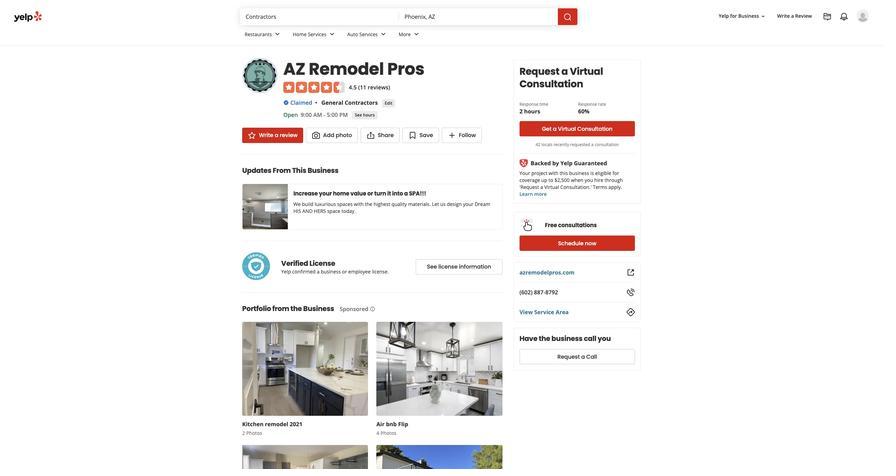 Task type: vqa. For each thing, say whether or not it's contained in the screenshot.
Claimed at the left of page
yes



Task type: describe. For each thing, give the bounding box(es) containing it.
your project with this business is eligible for coverage up to $2,500 when you hire through 'request a virtual consultation.' terms apply. learn more
[[520, 170, 623, 198]]

or inside verified license yelp confirmed a business or employee license.
[[342, 269, 347, 275]]

dream
[[475, 201, 490, 208]]

yelp inside button
[[719, 13, 729, 19]]

review
[[795, 13, 812, 19]]

24 camera v2 image
[[312, 132, 320, 140]]

value
[[351, 190, 366, 198]]

backed
[[531, 160, 551, 167]]

consultation for request a virtual consultation
[[520, 77, 583, 91]]

it
[[387, 190, 391, 198]]

share button
[[361, 128, 400, 143]]

you inside your project with this business is eligible for coverage up to $2,500 when you hire through 'request a virtual consultation.' terms apply. learn more
[[585, 177, 593, 184]]

see license information button
[[416, 260, 503, 275]]

follow button
[[442, 128, 482, 143]]

none field near
[[405, 13, 552, 21]]

schedule now button
[[520, 236, 635, 251]]

increase
[[294, 190, 318, 198]]

schedule now
[[558, 240, 597, 248]]

requested
[[570, 142, 590, 148]]

24 chevron down v2 image for home services
[[328, 30, 336, 38]]

photos for kitchen
[[246, 431, 262, 437]]

by
[[552, 160, 559, 167]]

a inside request a virtual consultation
[[562, 65, 568, 78]]

information
[[459, 263, 491, 271]]

bnb
[[386, 421, 397, 429]]

yelp for by
[[561, 160, 573, 167]]

response rate 60%
[[578, 101, 606, 115]]

license
[[438, 263, 458, 271]]

flip
[[398, 421, 408, 429]]

more link
[[393, 25, 426, 45]]

business inside verified license yelp confirmed a business or employee license.
[[321, 269, 341, 275]]

24 chevron down v2 image for more
[[412, 30, 421, 38]]

into
[[392, 190, 403, 198]]

Near text field
[[405, 13, 552, 21]]

employee
[[348, 269, 371, 275]]

claimed
[[290, 99, 312, 107]]

photos for air
[[381, 431, 397, 437]]

auto services
[[347, 31, 378, 38]]

updates from this business
[[242, 166, 339, 176]]

up
[[541, 177, 547, 184]]

see for see license information
[[427, 263, 437, 271]]

request for request a call
[[558, 353, 580, 361]]

highest
[[374, 201, 390, 208]]

verified license yelp confirmed a business or employee license.
[[281, 259, 389, 275]]

apply.
[[609, 184, 622, 191]]

get a virtual consultation
[[542, 125, 613, 133]]

24 add v2 image
[[448, 132, 456, 140]]

write for write a review
[[777, 13, 790, 19]]

1 vertical spatial your
[[463, 201, 474, 208]]

response for 60%
[[578, 101, 597, 107]]

write a review
[[777, 13, 812, 19]]

azremodelpros.com link
[[520, 269, 575, 277]]

edit button
[[382, 99, 395, 108]]

4.5
[[349, 84, 357, 91]]

response for 2
[[520, 101, 539, 107]]

us
[[440, 201, 446, 208]]

updates
[[242, 166, 271, 176]]

0 horizontal spatial the
[[291, 304, 302, 314]]

luxurious
[[315, 201, 336, 208]]

with inside increase your home value or turn it into a spa!!! we build luxurious spaces with the highest quality materials.  let us design your dream his and hers space today.
[[354, 201, 364, 208]]

response time 2 hours
[[520, 101, 548, 115]]

free consultations
[[545, 222, 597, 230]]

$2,500
[[555, 177, 570, 184]]

contractors
[[345, 99, 378, 107]]

from
[[273, 166, 291, 176]]

call
[[584, 334, 597, 344]]

2 vertical spatial business
[[552, 334, 583, 344]]

this
[[292, 166, 306, 176]]

24 external link v2 image
[[627, 269, 635, 277]]

open
[[283, 111, 298, 119]]

home
[[293, 31, 307, 38]]

the inside increase your home value or turn it into a spa!!! we build luxurious spaces with the highest quality materials.  let us design your dream his and hers space today.
[[365, 201, 372, 208]]

restaurants
[[245, 31, 272, 38]]

home
[[333, 190, 349, 198]]

2 horizontal spatial the
[[539, 334, 550, 344]]

'request
[[520, 184, 539, 191]]

coverage
[[520, 177, 540, 184]]

request for request a virtual consultation
[[520, 65, 560, 78]]

and
[[302, 208, 313, 215]]

consultations
[[558, 222, 597, 230]]

business inside button
[[738, 13, 759, 19]]

more
[[534, 191, 547, 198]]

4.5 (11 reviews)
[[349, 84, 390, 91]]

area
[[556, 309, 569, 317]]

write a review
[[259, 132, 298, 140]]

locals
[[542, 142, 553, 148]]

virtual for request a virtual consultation
[[570, 65, 603, 78]]

your
[[520, 170, 530, 177]]

rate
[[598, 101, 606, 107]]

Find text field
[[246, 13, 394, 21]]

home services link
[[287, 25, 342, 45]]

hers
[[314, 208, 326, 215]]

virtual for get a virtual consultation
[[558, 125, 576, 133]]

4.5 star rating image
[[283, 82, 345, 93]]

hire
[[595, 177, 603, 184]]

notifications image
[[840, 13, 848, 21]]

auto services link
[[342, 25, 393, 45]]

general contractors link
[[321, 99, 378, 107]]

more
[[399, 31, 411, 38]]

services for home services
[[308, 31, 326, 38]]

business for updates from this business
[[308, 166, 339, 176]]

portfolio from the business element
[[231, 293, 507, 470]]

project
[[532, 170, 547, 177]]

guaranteed
[[574, 160, 607, 167]]

backed by yelp guaranteed
[[531, 160, 607, 167]]

remodel
[[309, 58, 384, 81]]

42 locals recently requested a consultation
[[536, 142, 619, 148]]

open 9:00 am - 5:00 pm
[[283, 111, 348, 119]]

license.
[[372, 269, 389, 275]]

see hours link
[[352, 111, 378, 120]]

or inside increase your home value or turn it into a spa!!! we build luxurious spaces with the highest quality materials.  let us design your dream his and hers space today.
[[367, 190, 373, 198]]

hours inside response time 2 hours
[[524, 108, 540, 115]]

consultation
[[595, 142, 619, 148]]

virtual inside your project with this business is eligible for coverage up to $2,500 when you hire through 'request a virtual consultation.' terms apply. learn more
[[544, 184, 559, 191]]

add photo
[[323, 132, 352, 140]]

0 horizontal spatial hours
[[363, 112, 375, 118]]

get a virtual consultation button
[[520, 121, 635, 137]]

request a call button
[[520, 350, 635, 365]]

yelp for license
[[281, 269, 291, 275]]

search image
[[564, 13, 572, 21]]

a inside verified license yelp confirmed a business or employee license.
[[317, 269, 320, 275]]

a inside button
[[553, 125, 557, 133]]

photo
[[336, 132, 352, 140]]

for inside your project with this business is eligible for coverage up to $2,500 when you hire through 'request a virtual consultation.' terms apply. learn more
[[613, 170, 619, 177]]

follow
[[459, 132, 476, 140]]

see license information
[[427, 263, 491, 271]]



Task type: locate. For each thing, give the bounding box(es) containing it.
reviews)
[[368, 84, 390, 91]]

for left 16 chevron down v2 icon
[[730, 13, 737, 19]]

updates from this business element
[[231, 155, 503, 230]]

24 save outline v2 image
[[408, 132, 417, 140]]

0 vertical spatial for
[[730, 13, 737, 19]]

0 vertical spatial virtual
[[570, 65, 603, 78]]

terms
[[593, 184, 607, 191]]

write inside write a review link
[[777, 13, 790, 19]]

(602)
[[520, 289, 533, 297]]

write a review link
[[242, 128, 303, 143]]

hours down time
[[524, 108, 540, 115]]

auto
[[347, 31, 358, 38]]

0 vertical spatial business
[[738, 13, 759, 19]]

services right home
[[308, 31, 326, 38]]

photos down bnb
[[381, 431, 397, 437]]

16 info v2 image
[[370, 307, 376, 312]]

consultation inside request a virtual consultation
[[520, 77, 583, 91]]

1 vertical spatial 2
[[242, 431, 245, 437]]

services inside 'link'
[[308, 31, 326, 38]]

business right confirmed
[[321, 269, 341, 275]]

1 vertical spatial consultation
[[577, 125, 613, 133]]

1 vertical spatial business
[[308, 166, 339, 176]]

1 horizontal spatial your
[[463, 201, 474, 208]]

1 vertical spatial virtual
[[558, 125, 576, 133]]

services right auto
[[359, 31, 378, 38]]

for inside button
[[730, 13, 737, 19]]

the right 'have'
[[539, 334, 550, 344]]

0 horizontal spatial for
[[613, 170, 619, 177]]

2
[[520, 108, 523, 115], [242, 431, 245, 437]]

2 24 chevron down v2 image from the left
[[379, 30, 388, 38]]

see hours
[[355, 112, 375, 118]]

projects image
[[823, 13, 832, 21]]

consultation up consultation
[[577, 125, 613, 133]]

2021
[[290, 421, 303, 429]]

0 horizontal spatial 2
[[242, 431, 245, 437]]

request up time
[[520, 65, 560, 78]]

get
[[542, 125, 552, 133]]

increase your home value or turn it into a spa!!! image
[[243, 185, 288, 230]]

confirmed
[[292, 269, 316, 275]]

1 vertical spatial you
[[598, 334, 611, 344]]

24 phone v2 image
[[627, 289, 635, 297]]

today.
[[342, 208, 356, 215]]

16 chevron down v2 image
[[761, 13, 766, 19]]

1 horizontal spatial see
[[427, 263, 437, 271]]

to
[[549, 177, 553, 184]]

business up request a call
[[552, 334, 583, 344]]

have the business call you
[[520, 334, 611, 344]]

hours down contractors
[[363, 112, 375, 118]]

the
[[365, 201, 372, 208], [291, 304, 302, 314], [539, 334, 550, 344]]

photos inside air bnb flip 4 photos
[[381, 431, 397, 437]]

we
[[294, 201, 301, 208]]

2 response from the left
[[578, 101, 597, 107]]

with down value
[[354, 201, 364, 208]]

write inside write a review link
[[259, 132, 273, 140]]

2 vertical spatial virtual
[[544, 184, 559, 191]]

see left "license"
[[427, 263, 437, 271]]

0 vertical spatial with
[[549, 170, 559, 177]]

24 chevron down v2 image inside auto services link
[[379, 30, 388, 38]]

1 horizontal spatial 24 chevron down v2 image
[[379, 30, 388, 38]]

2 24 chevron down v2 image from the left
[[412, 30, 421, 38]]

request inside request a virtual consultation
[[520, 65, 560, 78]]

request inside button
[[558, 353, 580, 361]]

1 horizontal spatial 24 chevron down v2 image
[[412, 30, 421, 38]]

1 horizontal spatial write
[[777, 13, 790, 19]]

pm
[[339, 111, 348, 119]]

0 vertical spatial your
[[319, 190, 332, 198]]

1 vertical spatial business
[[321, 269, 341, 275]]

2 inside kitchen remodel 2021 2 photos
[[242, 431, 245, 437]]

0 vertical spatial yelp
[[719, 13, 729, 19]]

or left "turn"
[[367, 190, 373, 198]]

1 horizontal spatial 2
[[520, 108, 523, 115]]

0 horizontal spatial services
[[308, 31, 326, 38]]

general contractors
[[321, 99, 378, 107]]

consultation inside button
[[577, 125, 613, 133]]

portfolio from the business
[[242, 304, 334, 314]]

with up to
[[549, 170, 559, 177]]

air bnb flip 4 photos
[[377, 421, 408, 437]]

remodel
[[265, 421, 288, 429]]

christina o. image
[[857, 9, 869, 22]]

0 horizontal spatial see
[[355, 112, 362, 118]]

0 horizontal spatial yelp
[[281, 269, 291, 275]]

0 vertical spatial 2
[[520, 108, 523, 115]]

a
[[791, 13, 794, 19], [562, 65, 568, 78], [553, 125, 557, 133], [275, 132, 278, 140], [591, 142, 594, 148], [540, 184, 543, 191], [404, 190, 408, 198], [317, 269, 320, 275], [581, 353, 585, 361]]

request a call
[[558, 353, 597, 361]]

business for portfolio from the business
[[303, 304, 334, 314]]

0 vertical spatial business
[[569, 170, 589, 177]]

1 vertical spatial or
[[342, 269, 347, 275]]

1 24 chevron down v2 image from the left
[[273, 30, 282, 38]]

consultation up time
[[520, 77, 583, 91]]

license
[[310, 259, 335, 269]]

887-
[[534, 289, 545, 297]]

write for write a review
[[259, 132, 273, 140]]

0 vertical spatial request
[[520, 65, 560, 78]]

0 vertical spatial you
[[585, 177, 593, 184]]

0 vertical spatial or
[[367, 190, 373, 198]]

response up 60%
[[578, 101, 597, 107]]

24 chevron down v2 image right restaurants
[[273, 30, 282, 38]]

through
[[605, 177, 623, 184]]

schedule
[[558, 240, 584, 248]]

see for see hours
[[355, 112, 362, 118]]

1 vertical spatial request
[[558, 353, 580, 361]]

1 none field from the left
[[246, 13, 394, 21]]

1 24 chevron down v2 image from the left
[[328, 30, 336, 38]]

0 horizontal spatial photos
[[246, 431, 262, 437]]

free
[[545, 222, 557, 230]]

you down the is
[[585, 177, 593, 184]]

24 chevron down v2 image right auto services
[[379, 30, 388, 38]]

verified
[[281, 259, 308, 269]]

1 vertical spatial see
[[427, 263, 437, 271]]

virtual inside request a virtual consultation
[[570, 65, 603, 78]]

business logo image
[[242, 58, 278, 93]]

0 horizontal spatial or
[[342, 269, 347, 275]]

yelp
[[719, 13, 729, 19], [561, 160, 573, 167], [281, 269, 291, 275]]

with inside your project with this business is eligible for coverage up to $2,500 when you hire through 'request a virtual consultation.' terms apply. learn more
[[549, 170, 559, 177]]

0 horizontal spatial with
[[354, 201, 364, 208]]

az remodel pros
[[283, 58, 424, 81]]

see
[[355, 112, 362, 118], [427, 263, 437, 271]]

0 vertical spatial see
[[355, 112, 362, 118]]

1 horizontal spatial photos
[[381, 431, 397, 437]]

business inside your project with this business is eligible for coverage up to $2,500 when you hire through 'request a virtual consultation.' terms apply. learn more
[[569, 170, 589, 177]]

1 horizontal spatial with
[[549, 170, 559, 177]]

az
[[283, 58, 305, 81]]

none field find
[[246, 13, 394, 21]]

consultation for get a virtual consultation
[[577, 125, 613, 133]]

1 horizontal spatial the
[[365, 201, 372, 208]]

is
[[591, 170, 594, 177]]

24 chevron down v2 image right the more
[[412, 30, 421, 38]]

24 directions v2 image
[[627, 308, 635, 317]]

0 vertical spatial consultation
[[520, 77, 583, 91]]

his
[[294, 208, 301, 215]]

24 chevron down v2 image inside home services 'link'
[[328, 30, 336, 38]]

your up luxurious
[[319, 190, 332, 198]]

1 response from the left
[[520, 101, 539, 107]]

(11
[[358, 84, 366, 91]]

restaurants link
[[239, 25, 287, 45]]

1 horizontal spatial yelp
[[561, 160, 573, 167]]

0 horizontal spatial none field
[[246, 13, 394, 21]]

user actions element
[[713, 9, 879, 52]]

2 vertical spatial the
[[539, 334, 550, 344]]

(11 reviews) link
[[358, 84, 390, 91]]

request a virtual consultation
[[520, 65, 603, 91]]

0 horizontal spatial 24 chevron down v2 image
[[273, 30, 282, 38]]

save
[[420, 132, 433, 140]]

general
[[321, 99, 343, 107]]

24 chevron down v2 image inside "more" link
[[412, 30, 421, 38]]

from
[[272, 304, 289, 314]]

24 chevron down v2 image for auto services
[[379, 30, 388, 38]]

the right from
[[291, 304, 302, 314]]

a inside increase your home value or turn it into a spa!!! we build luxurious spaces with the highest quality materials.  let us design your dream his and hers space today.
[[404, 190, 408, 198]]

2 vertical spatial business
[[303, 304, 334, 314]]

24 chevron down v2 image
[[273, 30, 282, 38], [379, 30, 388, 38]]

spaces
[[337, 201, 353, 208]]

16 claim filled v2 image
[[283, 100, 289, 106]]

the left highest
[[365, 201, 372, 208]]

1 services from the left
[[308, 31, 326, 38]]

turn
[[374, 190, 386, 198]]

1 vertical spatial for
[[613, 170, 619, 177]]

this
[[560, 170, 568, 177]]

2 horizontal spatial yelp
[[719, 13, 729, 19]]

1 vertical spatial the
[[291, 304, 302, 314]]

0 horizontal spatial 24 chevron down v2 image
[[328, 30, 336, 38]]

view service area
[[520, 309, 569, 317]]

2 inside response time 2 hours
[[520, 108, 523, 115]]

2 vertical spatial yelp
[[281, 269, 291, 275]]

review
[[280, 132, 298, 140]]

write right 24 star v2 image
[[259, 132, 273, 140]]

1 horizontal spatial hours
[[524, 108, 540, 115]]

24 chevron down v2 image for restaurants
[[273, 30, 282, 38]]

1 photos from the left
[[246, 431, 262, 437]]

response inside response rate 60%
[[578, 101, 597, 107]]

photos
[[246, 431, 262, 437], [381, 431, 397, 437]]

a inside your project with this business is eligible for coverage up to $2,500 when you hire through 'request a virtual consultation.' terms apply. learn more
[[540, 184, 543, 191]]

business categories element
[[239, 25, 869, 45]]

24 chevron down v2 image inside restaurants link
[[273, 30, 282, 38]]

for
[[730, 13, 737, 19], [613, 170, 619, 177]]

2 services from the left
[[359, 31, 378, 38]]

8792
[[545, 289, 558, 297]]

your right design
[[463, 201, 474, 208]]

learn
[[520, 191, 533, 198]]

design
[[447, 201, 462, 208]]

response inside response time 2 hours
[[520, 101, 539, 107]]

spa!!!
[[409, 190, 426, 198]]

services for auto services
[[359, 31, 378, 38]]

0 vertical spatial the
[[365, 201, 372, 208]]

0 horizontal spatial your
[[319, 190, 332, 198]]

write left review at right
[[777, 13, 790, 19]]

1 horizontal spatial none field
[[405, 13, 552, 21]]

1 vertical spatial yelp
[[561, 160, 573, 167]]

materials.
[[408, 201, 431, 208]]

let
[[432, 201, 439, 208]]

kitchen remodel 2021 2 photos
[[242, 421, 303, 437]]

24 chevron down v2 image
[[328, 30, 336, 38], [412, 30, 421, 38]]

0 horizontal spatial you
[[585, 177, 593, 184]]

response left time
[[520, 101, 539, 107]]

0 vertical spatial write
[[777, 13, 790, 19]]

1 horizontal spatial services
[[359, 31, 378, 38]]

0 horizontal spatial response
[[520, 101, 539, 107]]

see inside "button"
[[427, 263, 437, 271]]

a inside button
[[581, 353, 585, 361]]

service
[[534, 309, 554, 317]]

24 star v2 image
[[248, 132, 256, 140]]

call
[[586, 353, 597, 361]]

0 horizontal spatial write
[[259, 132, 273, 140]]

request down have the business call you
[[558, 353, 580, 361]]

None field
[[246, 13, 394, 21], [405, 13, 552, 21]]

view
[[520, 309, 533, 317]]

or left employee
[[342, 269, 347, 275]]

when
[[571, 177, 584, 184]]

2 none field from the left
[[405, 13, 552, 21]]

virtual inside button
[[558, 125, 576, 133]]

add
[[323, 132, 334, 140]]

virtual
[[570, 65, 603, 78], [558, 125, 576, 133], [544, 184, 559, 191]]

business up when
[[569, 170, 589, 177]]

1 horizontal spatial you
[[598, 334, 611, 344]]

-
[[324, 111, 325, 119]]

1 vertical spatial with
[[354, 201, 364, 208]]

1 horizontal spatial response
[[578, 101, 597, 107]]

photos inside kitchen remodel 2021 2 photos
[[246, 431, 262, 437]]

add photo link
[[306, 128, 358, 143]]

space
[[327, 208, 340, 215]]

yelp inside verified license yelp confirmed a business or employee license.
[[281, 269, 291, 275]]

recently
[[554, 142, 569, 148]]

portfolio
[[242, 304, 271, 314]]

or
[[367, 190, 373, 198], [342, 269, 347, 275]]

eligible
[[595, 170, 611, 177]]

24 chevron down v2 image left auto
[[328, 30, 336, 38]]

None search field
[[240, 8, 579, 25]]

photos down 'kitchen'
[[246, 431, 262, 437]]

you right call
[[598, 334, 611, 344]]

1 horizontal spatial for
[[730, 13, 737, 19]]

build
[[302, 201, 313, 208]]

1 vertical spatial write
[[259, 132, 273, 140]]

consultation.'
[[561, 184, 592, 191]]

see down contractors
[[355, 112, 362, 118]]

now
[[585, 240, 597, 248]]

for up through
[[613, 170, 619, 177]]

2 photos from the left
[[381, 431, 397, 437]]

1 horizontal spatial or
[[367, 190, 373, 198]]

your
[[319, 190, 332, 198], [463, 201, 474, 208]]

have
[[520, 334, 538, 344]]

write a review link
[[775, 10, 815, 22]]

24 share v2 image
[[367, 132, 375, 140]]



